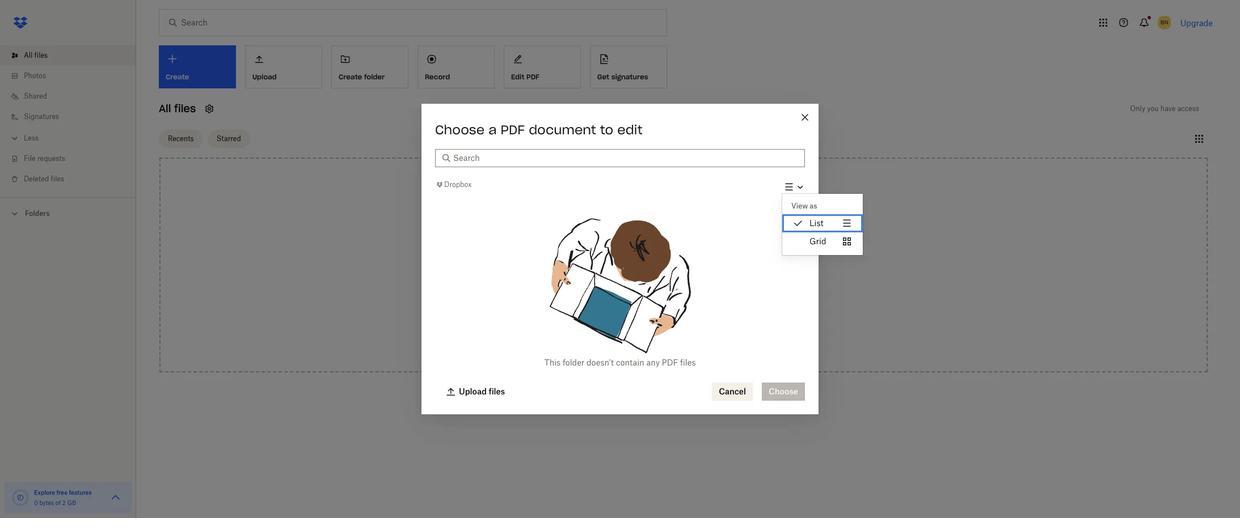 Task type: describe. For each thing, give the bounding box(es) containing it.
have
[[1161, 104, 1176, 113]]

folder for create
[[364, 73, 385, 81]]

upgrade
[[1181, 18, 1214, 28]]

of
[[56, 500, 61, 507]]

as
[[810, 202, 818, 211]]

contain
[[616, 358, 645, 368]]

files inside choose a pdf document to edit dialog
[[681, 358, 696, 368]]

deleted
[[24, 175, 49, 183]]

list radio item
[[783, 215, 863, 233]]

files inside all files "link"
[[34, 51, 48, 60]]

edit pdf button
[[504, 45, 581, 89]]

edit pdf
[[511, 73, 540, 81]]

here
[[676, 265, 693, 274]]

edit
[[618, 122, 643, 138]]

this folder doesn't contain any pdf files
[[545, 358, 696, 368]]

dropbox
[[444, 181, 472, 189]]

files up recents
[[174, 102, 196, 115]]

grid radio item
[[783, 233, 863, 251]]

only you have access
[[1131, 104, 1200, 113]]

less image
[[9, 133, 20, 144]]

signatures
[[612, 73, 649, 81]]

files left here on the right of the page
[[658, 265, 674, 274]]

folders button
[[0, 205, 136, 222]]

create folder
[[339, 73, 385, 81]]

1 vertical spatial pdf
[[501, 122, 525, 138]]

grid
[[810, 237, 827, 247]]

explore
[[34, 490, 55, 497]]

list containing all files
[[0, 39, 136, 198]]

features
[[69, 490, 92, 497]]

any
[[647, 358, 660, 368]]

get signatures button
[[590, 45, 668, 89]]

free
[[57, 490, 68, 497]]

file
[[24, 154, 36, 163]]

requests
[[37, 154, 65, 163]]

explore free features 0 bytes of 2 gb
[[34, 490, 92, 507]]

get
[[598, 73, 610, 81]]

choose a pdf document to edit
[[435, 122, 643, 138]]

view as
[[792, 202, 818, 211]]

quota usage element
[[11, 489, 30, 507]]

1 vertical spatial to
[[695, 265, 702, 274]]

upgrade link
[[1181, 18, 1214, 28]]

file requests link
[[9, 149, 136, 169]]

deleted files link
[[9, 169, 136, 190]]

shared link
[[9, 86, 136, 107]]

recents button
[[159, 130, 203, 148]]

all files inside "link"
[[24, 51, 48, 60]]

document
[[529, 122, 596, 138]]



Task type: locate. For each thing, give the bounding box(es) containing it.
drop
[[638, 265, 656, 274]]

this
[[545, 358, 561, 368]]

dropbox link
[[435, 180, 472, 191]]

you
[[1148, 104, 1159, 113]]

all files
[[24, 51, 48, 60], [159, 102, 196, 115]]

all
[[24, 51, 33, 60], [159, 102, 171, 115]]

edit
[[511, 73, 525, 81]]

drop files here to upload
[[638, 265, 730, 274]]

0 vertical spatial pdf
[[527, 73, 540, 81]]

folder right create
[[364, 73, 385, 81]]

all inside "link"
[[24, 51, 33, 60]]

0 vertical spatial all files
[[24, 51, 48, 60]]

folder inside choose a pdf document to edit dialog
[[563, 358, 585, 368]]

create folder button
[[331, 45, 409, 89]]

photos
[[24, 72, 46, 80]]

0 vertical spatial folder
[[364, 73, 385, 81]]

less
[[24, 134, 39, 142]]

2 horizontal spatial pdf
[[662, 358, 678, 368]]

pdf inside button
[[527, 73, 540, 81]]

Search text field
[[454, 152, 799, 165]]

1 vertical spatial all
[[159, 102, 171, 115]]

1 horizontal spatial all files
[[159, 102, 196, 115]]

to left edit
[[600, 122, 614, 138]]

1 horizontal spatial all
[[159, 102, 171, 115]]

all files up photos
[[24, 51, 48, 60]]

to inside dialog
[[600, 122, 614, 138]]

folder right this
[[563, 358, 585, 368]]

choose
[[435, 122, 485, 138]]

to right here on the right of the page
[[695, 265, 702, 274]]

files inside deleted files link
[[51, 175, 64, 183]]

2
[[62, 500, 66, 507]]

record
[[425, 73, 450, 81]]

pdf right edit at top left
[[527, 73, 540, 81]]

all up photos
[[24, 51, 33, 60]]

file requests
[[24, 154, 65, 163]]

pdf right any
[[662, 358, 678, 368]]

0 horizontal spatial all
[[24, 51, 33, 60]]

upload
[[705, 265, 730, 274]]

dropbox image
[[9, 11, 32, 34]]

all files list item
[[0, 45, 136, 66]]

files right 'deleted'
[[51, 175, 64, 183]]

deleted files
[[24, 175, 64, 183]]

starred
[[217, 134, 241, 143]]

create
[[339, 73, 362, 81]]

bytes
[[39, 500, 54, 507]]

all up recents
[[159, 102, 171, 115]]

folder inside "button"
[[364, 73, 385, 81]]

0 horizontal spatial folder
[[364, 73, 385, 81]]

1 vertical spatial folder
[[563, 358, 585, 368]]

0 horizontal spatial pdf
[[501, 122, 525, 138]]

list
[[810, 219, 824, 228]]

0 vertical spatial to
[[600, 122, 614, 138]]

folders
[[25, 209, 50, 218]]

record button
[[418, 45, 495, 89]]

pdf
[[527, 73, 540, 81], [501, 122, 525, 138], [662, 358, 678, 368]]

pdf right a
[[501, 122, 525, 138]]

starred button
[[208, 130, 250, 148]]

to
[[600, 122, 614, 138], [695, 265, 702, 274]]

folder
[[364, 73, 385, 81], [563, 358, 585, 368]]

recents
[[168, 134, 194, 143]]

view
[[792, 202, 808, 211]]

1 horizontal spatial folder
[[563, 358, 585, 368]]

0 horizontal spatial all files
[[24, 51, 48, 60]]

doesn't
[[587, 358, 614, 368]]

get signatures
[[598, 73, 649, 81]]

files right any
[[681, 358, 696, 368]]

access
[[1178, 104, 1200, 113]]

1 vertical spatial all files
[[159, 102, 196, 115]]

files up photos
[[34, 51, 48, 60]]

gb
[[67, 500, 76, 507]]

all files up recents
[[159, 102, 196, 115]]

0 vertical spatial all
[[24, 51, 33, 60]]

list
[[0, 39, 136, 198]]

signatures link
[[9, 107, 136, 127]]

shared
[[24, 92, 47, 100]]

1 horizontal spatial to
[[695, 265, 702, 274]]

1 horizontal spatial pdf
[[527, 73, 540, 81]]

0
[[34, 500, 38, 507]]

signatures
[[24, 112, 59, 121]]

choose a pdf document to edit dialog
[[422, 104, 863, 415]]

photos link
[[9, 66, 136, 86]]

only
[[1131, 104, 1146, 113]]

folder for this
[[563, 358, 585, 368]]

2 vertical spatial pdf
[[662, 358, 678, 368]]

0 horizontal spatial to
[[600, 122, 614, 138]]

a
[[489, 122, 497, 138]]

files
[[34, 51, 48, 60], [174, 102, 196, 115], [51, 175, 64, 183], [658, 265, 674, 274], [681, 358, 696, 368]]

all files link
[[9, 45, 136, 66]]



Task type: vqa. For each thing, say whether or not it's contained in the screenshot.
0
yes



